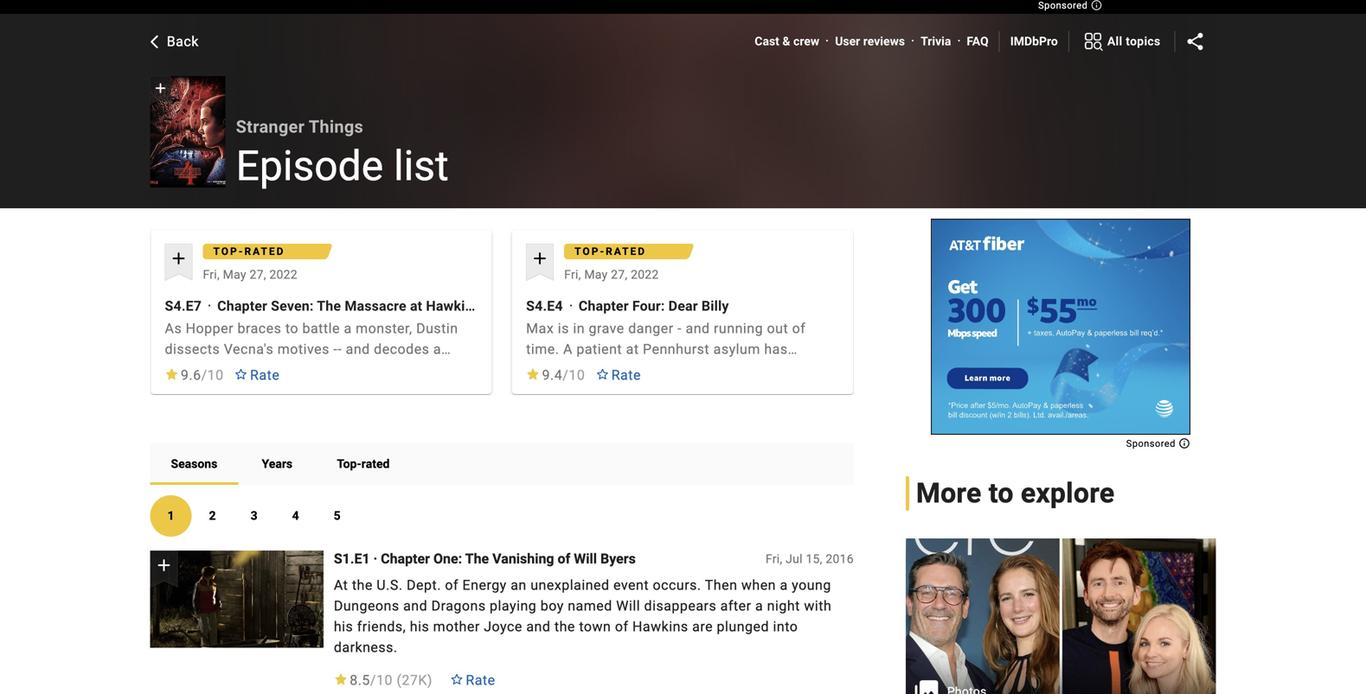 Task type: vqa. For each thing, say whether or not it's contained in the screenshot.
the bottom "at"
yes



Task type: describe. For each thing, give the bounding box(es) containing it.
arrow left image
[[146, 33, 163, 50]]

and inside max is in grave danger - and running out of time. a patient at pennhurst asylum has visitors. elsewhere, in russia, hopper is hard at work.
[[686, 321, 710, 337]]

strength
[[371, 362, 426, 379]]

from
[[228, 362, 259, 379]]

four:
[[632, 298, 665, 314]]

as hopper braces to battle a monster, dustin dissects vecna's motives -- and decodes a message from beyond. el finds strength in a distant memory.
[[165, 321, 458, 399]]

fri, may 27, 2022 for seven:
[[203, 268, 298, 282]]

pennhurst
[[643, 341, 710, 358]]

braces
[[238, 321, 282, 337]]

finds
[[334, 362, 367, 379]]

0 horizontal spatial the
[[317, 298, 341, 314]]

named
[[568, 598, 612, 615]]

2 his from the left
[[410, 619, 429, 636]]

of inside max is in grave danger - and running out of time. a patient at pennhurst asylum has visitors. elsewhere, in russia, hopper is hard at work.
[[792, 321, 806, 337]]

asylum
[[714, 341, 760, 358]]

1 horizontal spatial rate
[[466, 673, 495, 689]]

in inside as hopper braces to battle a monster, dustin dissects vecna's motives -- and decodes a message from beyond. el finds strength in a distant memory.
[[430, 362, 441, 379]]

hard
[[790, 362, 819, 379]]

friends,
[[357, 619, 406, 636]]

imdb rating: 9.6 element
[[165, 365, 224, 386]]

billy
[[702, 298, 729, 314]]

may for chapter four: dear billy
[[584, 268, 608, 282]]

chapter four: dear billy
[[579, 298, 729, 314]]

reviews
[[863, 34, 905, 48]]

rated for seven:
[[244, 246, 285, 258]]

cast & crew button
[[755, 33, 820, 50]]

beyond.
[[263, 362, 315, 379]]

)
[[427, 673, 433, 689]]

chapter for in
[[579, 298, 629, 314]]

4 tab
[[275, 496, 316, 537]]

all topics
[[1107, 34, 1161, 48]]

star inline image
[[165, 369, 179, 380]]

dear
[[669, 298, 698, 314]]

crew
[[793, 34, 820, 48]]

and inside as hopper braces to battle a monster, dustin dissects vecna's motives -- and decodes a message from beyond. el finds strength in a distant memory.
[[346, 341, 370, 358]]

10 for visitors.
[[569, 367, 585, 384]]

chapter inside s1.e1 ∙ chapter one: the vanishing of will byers link
[[381, 551, 430, 568]]

fri, may 27, 2022 for four:
[[564, 268, 659, 282]]

imdbpro
[[1010, 34, 1058, 48]]

trivia button
[[921, 33, 951, 50]]

of inside s1.e1 ∙ chapter one: the vanishing of will byers link
[[558, 551, 570, 568]]

fri, jul 15, 2016
[[766, 552, 854, 567]]

to inside as hopper braces to battle a monster, dustin dissects vecna's motives -- and decodes a message from beyond. el finds strength in a distant memory.
[[285, 321, 299, 337]]

visitors.
[[526, 362, 578, 379]]

lab
[[484, 298, 507, 314]]

2022 for four:
[[631, 268, 659, 282]]

5
[[334, 509, 341, 523]]

top-rated for four:
[[575, 246, 646, 258]]

night
[[767, 598, 800, 615]]

message
[[165, 362, 224, 379]]

darkness.
[[334, 640, 398, 656]]

(
[[397, 673, 402, 689]]

∙
[[374, 551, 377, 568]]

town
[[579, 619, 611, 636]]

s4.e7
[[165, 298, 202, 314]]

will inside at the u.s. dept. of energy an unexplained event occurs. then when a young dungeons and dragons playing boy named will disappears after a night with his friends, his mother joyce and the town of hawkins are plunged into darkness.
[[616, 598, 640, 615]]

one:
[[433, 551, 462, 568]]

0 horizontal spatial is
[[558, 321, 569, 337]]

- up finds
[[338, 341, 342, 358]]

2 tab
[[192, 496, 233, 537]]

of up dragons
[[445, 578, 459, 594]]

star border inline image for 9.6
[[234, 369, 248, 380]]

russia,
[[672, 362, 719, 379]]

battle
[[302, 321, 340, 337]]

distant
[[165, 383, 210, 399]]

rate button for elsewhere,
[[585, 360, 652, 391]]

out
[[767, 321, 788, 337]]

danger
[[628, 321, 674, 337]]

trivia
[[921, 34, 951, 48]]

3 tab
[[233, 496, 275, 537]]

s4.e4
[[526, 298, 563, 314]]

2
[[209, 509, 216, 523]]

chapter for braces
[[217, 298, 267, 314]]

more to explore
[[916, 478, 1115, 510]]

energy
[[463, 578, 507, 594]]

1 horizontal spatial the
[[555, 619, 575, 636]]

27k
[[402, 673, 427, 689]]

at the u.s. dept. of energy an unexplained event occurs. then when a young dungeons and dragons playing boy named will disappears after a night with his friends, his mother joyce and the town of hawkins are plunged into darkness.
[[334, 578, 832, 656]]

after
[[720, 598, 752, 615]]

are
[[692, 619, 713, 636]]

1 horizontal spatial rate button
[[440, 665, 506, 695]]

top-rated for seven:
[[213, 246, 285, 258]]

cast
[[755, 34, 780, 48]]

- down the battle
[[333, 341, 338, 358]]

star border inline image for 8.5
[[450, 675, 464, 686]]

1 vertical spatial add image
[[530, 248, 550, 269]]

2022 for seven:
[[269, 268, 298, 282]]

fri, for chapter four: dear billy
[[564, 268, 581, 282]]

back
[[167, 33, 199, 50]]

star inline image for 9.4
[[526, 369, 540, 380]]

imdbpro button
[[1010, 33, 1058, 50]]

1 horizontal spatial the
[[465, 551, 489, 568]]

hawkins inside at the u.s. dept. of energy an unexplained event occurs. then when a young dungeons and dragons playing boy named will disappears after a night with his friends, his mother joyce and the town of hawkins are plunged into darkness.
[[632, 619, 688, 636]]

patient
[[577, 341, 622, 358]]

10 inside imdb rating: 8.5 'element'
[[376, 673, 393, 689]]

running
[[714, 321, 763, 337]]

young
[[792, 578, 831, 594]]

years
[[262, 457, 293, 472]]

things
[[309, 117, 363, 137]]

of right town
[[615, 619, 629, 636]]

rated for four:
[[606, 246, 646, 258]]

s1.e1 ∙ chapter one: the vanishing of will byers
[[334, 551, 636, 568]]

tab list containing 2
[[150, 496, 854, 537]]

hopper inside max is in grave danger - and running out of time. a patient at pennhurst asylum has visitors. elsewhere, in russia, hopper is hard at work.
[[723, 362, 771, 379]]

when
[[741, 578, 776, 594]]

vecna's
[[224, 341, 274, 358]]

stranger
[[236, 117, 305, 137]]

unexplained
[[531, 578, 610, 594]]

back button
[[146, 31, 199, 52]]



Task type: locate. For each thing, give the bounding box(es) containing it.
1 horizontal spatial add image
[[530, 248, 550, 269]]

stranger things image
[[150, 76, 226, 188]]

faq button
[[967, 33, 989, 50]]

0 vertical spatial hopper
[[186, 321, 234, 337]]

1 horizontal spatial fri,
[[564, 268, 581, 282]]

sponsored inside section
[[1126, 439, 1179, 449]]

tab list
[[150, 444, 854, 485], [150, 496, 854, 537]]

is up "a"
[[558, 321, 569, 337]]

user reviews
[[835, 34, 905, 48]]

the up energy
[[465, 551, 489, 568]]

top- up braces
[[213, 246, 244, 258]]

0 horizontal spatial 10
[[207, 367, 224, 384]]

rate for beyond.
[[250, 367, 280, 384]]

chapter up braces
[[217, 298, 267, 314]]

2 horizontal spatial in
[[656, 362, 668, 379]]

s1.e1 ∙ chapter one: the vanishing of will byers link
[[334, 551, 636, 568]]

star border inline image
[[596, 369, 609, 380]]

seven:
[[271, 298, 314, 314]]

1 vertical spatial add image
[[154, 555, 174, 576]]

rated
[[244, 246, 285, 258], [606, 246, 646, 258], [362, 457, 390, 472]]

rate button for beyond.
[[224, 360, 290, 391]]

decodes
[[374, 341, 430, 358]]

star border inline image right )
[[450, 675, 464, 686]]

dissects
[[165, 341, 220, 358]]

tab list down the work.
[[150, 444, 854, 485]]

to
[[285, 321, 299, 337], [989, 478, 1014, 510]]

2 horizontal spatial chapter
[[579, 298, 629, 314]]

top-rated up four:
[[575, 246, 646, 258]]

hawkins down disappears
[[632, 619, 688, 636]]

and up finds
[[346, 341, 370, 358]]

0 horizontal spatial /
[[201, 367, 207, 384]]

fri, may 27, 2022 up four:
[[564, 268, 659, 282]]

2 horizontal spatial /
[[563, 367, 569, 384]]

at up the elsewhere,
[[626, 341, 639, 358]]

1 horizontal spatial group
[[906, 539, 1216, 695]]

10 for from
[[207, 367, 224, 384]]

disappears
[[644, 598, 717, 615]]

vanishing
[[492, 551, 554, 568]]

1 horizontal spatial fri, may 27, 2022
[[564, 268, 659, 282]]

0 horizontal spatial sponsored
[[1038, 0, 1091, 11]]

top-rated up seven:
[[213, 246, 285, 258]]

will up unexplained
[[574, 551, 597, 568]]

8.5 / 10 ( 27k )
[[350, 673, 433, 689]]

27, up braces
[[250, 268, 266, 282]]

monster,
[[356, 321, 412, 337]]

chapter up grave
[[579, 298, 629, 314]]

0 vertical spatial star border inline image
[[234, 369, 248, 380]]

faq
[[967, 34, 989, 48]]

0 horizontal spatial hopper
[[186, 321, 234, 337]]

0 horizontal spatial chapter
[[217, 298, 267, 314]]

and down dear
[[686, 321, 710, 337]]

10 inside imdb rating: 9.4 element
[[569, 367, 585, 384]]

1 vertical spatial at
[[626, 341, 639, 358]]

production art image
[[906, 539, 1216, 695]]

0 vertical spatial at
[[410, 298, 422, 314]]

0 vertical spatial sponsored
[[1038, 0, 1091, 11]]

0 vertical spatial group
[[150, 76, 226, 188]]

1 vertical spatial will
[[616, 598, 640, 615]]

9.6 / 10
[[181, 367, 224, 384]]

2 tab list from the top
[[150, 496, 854, 537]]

1 horizontal spatial top-
[[337, 457, 362, 472]]

0 horizontal spatial his
[[334, 619, 353, 636]]

top- for chapter seven: the massacre at hawkins lab
[[213, 246, 244, 258]]

elsewhere,
[[582, 362, 652, 379]]

0 horizontal spatial group
[[150, 76, 226, 188]]

1 horizontal spatial 27,
[[611, 268, 628, 282]]

years tab
[[238, 444, 316, 485]]

2 horizontal spatial fri,
[[766, 552, 783, 567]]

chapter right '∙'
[[381, 551, 430, 568]]

motives
[[278, 341, 330, 358]]

1 horizontal spatial star inline image
[[526, 369, 540, 380]]

9.4 / 10
[[542, 367, 585, 384]]

1 horizontal spatial 10
[[376, 673, 393, 689]]

2 horizontal spatial 10
[[569, 367, 585, 384]]

in right strength
[[430, 362, 441, 379]]

1 vertical spatial sponsored
[[1126, 439, 1179, 449]]

star inline image left 9.4 at the bottom of the page
[[526, 369, 540, 380]]

-
[[678, 321, 682, 337], [333, 341, 338, 358], [338, 341, 342, 358]]

rate button down vecna's
[[224, 360, 290, 391]]

star inline image inside imdb rating: 8.5 'element'
[[334, 675, 348, 686]]

and down boy on the bottom left
[[526, 619, 551, 636]]

grave
[[589, 321, 625, 337]]

top-rated up 5 at the left of page
[[337, 457, 390, 472]]

joyce
[[484, 619, 523, 636]]

0 horizontal spatial will
[[574, 551, 597, 568]]

episode
[[236, 142, 383, 190]]

2016
[[826, 552, 854, 567]]

dustin
[[416, 321, 458, 337]]

massacre
[[345, 298, 407, 314]]

0 horizontal spatial 27,
[[250, 268, 266, 282]]

0 horizontal spatial fri,
[[203, 268, 220, 282]]

hopper inside as hopper braces to battle a monster, dustin dissects vecna's motives -- and decodes a message from beyond. el finds strength in a distant memory.
[[186, 321, 234, 337]]

0 horizontal spatial the
[[352, 578, 373, 594]]

rate for elsewhere,
[[611, 367, 641, 384]]

dragons
[[431, 598, 486, 615]]

1 vertical spatial to
[[989, 478, 1014, 510]]

add image
[[152, 80, 169, 97], [530, 248, 550, 269]]

1 vertical spatial star border inline image
[[450, 675, 464, 686]]

rate button right )
[[440, 665, 506, 695]]

star inline image for 8.5
[[334, 675, 348, 686]]

0 horizontal spatial to
[[285, 321, 299, 337]]

0 horizontal spatial rate
[[250, 367, 280, 384]]

2 horizontal spatial at
[[823, 362, 836, 379]]

a
[[344, 321, 352, 337], [433, 341, 441, 358], [445, 362, 453, 379], [780, 578, 788, 594], [755, 598, 763, 615]]

0 horizontal spatial star inline image
[[334, 675, 348, 686]]

work.
[[526, 383, 562, 399]]

1 may from the left
[[223, 268, 246, 282]]

at
[[410, 298, 422, 314], [626, 341, 639, 358], [823, 362, 836, 379]]

sponsored
[[1038, 0, 1091, 11], [1126, 439, 1179, 449]]

27, up chapter four: dear billy
[[611, 268, 628, 282]]

add image down arrow left image
[[152, 80, 169, 97]]

0 horizontal spatial rated
[[244, 246, 285, 258]]

0 vertical spatial will
[[574, 551, 597, 568]]

4
[[292, 509, 299, 523]]

1 vertical spatial the
[[555, 619, 575, 636]]

topics
[[1126, 34, 1161, 48]]

0 horizontal spatial top-
[[213, 246, 244, 258]]

star border inline image up "memory."
[[234, 369, 248, 380]]

fri, may 27, 2022 up seven:
[[203, 268, 298, 282]]

27, for four:
[[611, 268, 628, 282]]

u.s.
[[377, 578, 403, 594]]

1 horizontal spatial in
[[573, 321, 585, 337]]

2 may from the left
[[584, 268, 608, 282]]

will down event
[[616, 598, 640, 615]]

memory.
[[214, 383, 271, 399]]

max
[[526, 321, 554, 337]]

1 horizontal spatial rated
[[362, 457, 390, 472]]

0 horizontal spatial top-rated
[[213, 246, 285, 258]]

the up the battle
[[317, 298, 341, 314]]

10 left (
[[376, 673, 393, 689]]

may up grave
[[584, 268, 608, 282]]

all
[[1107, 34, 1123, 48]]

tab list up s1.e1 ∙ chapter one: the vanishing of will byers
[[150, 496, 854, 537]]

all topics button
[[1069, 28, 1175, 55]]

2022 up four:
[[631, 268, 659, 282]]

10 inside imdb rating: 9.6 element
[[207, 367, 224, 384]]

is
[[558, 321, 569, 337], [775, 362, 786, 379]]

0 vertical spatial the
[[317, 298, 341, 314]]

top- inside tab
[[337, 457, 362, 472]]

0 horizontal spatial at
[[410, 298, 422, 314]]

2 vertical spatial at
[[823, 362, 836, 379]]

in left grave
[[573, 321, 585, 337]]

plunged
[[717, 619, 769, 636]]

0 vertical spatial to
[[285, 321, 299, 337]]

rated inside tab
[[362, 457, 390, 472]]

then
[[705, 578, 738, 594]]

rate right star border inline image
[[611, 367, 641, 384]]

imdb rating: 9.4 element
[[526, 365, 585, 386]]

10 right 9.4 at the bottom of the page
[[569, 367, 585, 384]]

1 horizontal spatial his
[[410, 619, 429, 636]]

imdb rating: 8.5 element
[[334, 671, 433, 691]]

0 horizontal spatial rate button
[[224, 360, 290, 391]]

star border inline image
[[234, 369, 248, 380], [450, 675, 464, 686]]

hawkins
[[426, 298, 480, 314], [632, 619, 688, 636]]

0 horizontal spatial may
[[223, 268, 246, 282]]

and
[[686, 321, 710, 337], [346, 341, 370, 358], [403, 598, 428, 615], [526, 619, 551, 636]]

1 vertical spatial is
[[775, 362, 786, 379]]

1 horizontal spatial chapter
[[381, 551, 430, 568]]

chapter
[[217, 298, 267, 314], [579, 298, 629, 314], [381, 551, 430, 568]]

add image inside group
[[152, 80, 169, 97]]

rate right )
[[466, 673, 495, 689]]

user reviews button
[[835, 33, 905, 50]]

2 2022 from the left
[[631, 268, 659, 282]]

el
[[318, 362, 331, 379]]

seasons
[[171, 457, 217, 472]]

top- up grave
[[575, 246, 606, 258]]

fri,
[[203, 268, 220, 282], [564, 268, 581, 282], [766, 552, 783, 567]]

1 vertical spatial tab list
[[150, 496, 854, 537]]

fri, up "a"
[[564, 268, 581, 282]]

sponsored content section
[[931, 219, 1191, 449]]

mother
[[433, 619, 480, 636]]

to right more at the bottom right of the page
[[989, 478, 1014, 510]]

1 his from the left
[[334, 619, 353, 636]]

top-rated tab
[[316, 444, 410, 485]]

time.
[[526, 341, 559, 358]]

0 horizontal spatial in
[[430, 362, 441, 379]]

1 horizontal spatial hawkins
[[632, 619, 688, 636]]

hopper
[[186, 321, 234, 337], [723, 362, 771, 379]]

0 horizontal spatial add image
[[152, 80, 169, 97]]

group
[[150, 76, 226, 188], [906, 539, 1216, 695]]

1 vertical spatial the
[[465, 551, 489, 568]]

1 27, from the left
[[250, 268, 266, 282]]

the down boy on the bottom left
[[555, 619, 575, 636]]

of right out
[[792, 321, 806, 337]]

0 horizontal spatial hawkins
[[426, 298, 480, 314]]

0 vertical spatial tab list
[[150, 444, 854, 485]]

may up braces
[[223, 268, 246, 282]]

in down 'pennhurst'
[[656, 362, 668, 379]]

1 horizontal spatial is
[[775, 362, 786, 379]]

share on social media image
[[1185, 31, 1206, 52]]

top-rated inside tab
[[337, 457, 390, 472]]

1 horizontal spatial 2022
[[631, 268, 659, 282]]

at up 'dustin'
[[410, 298, 422, 314]]

occurs.
[[653, 578, 701, 594]]

0 vertical spatial add image
[[152, 80, 169, 97]]

rate button
[[224, 360, 290, 391], [585, 360, 652, 391], [440, 665, 506, 695]]

/ for 9.6
[[201, 367, 207, 384]]

/ inside imdb rating: 9.4 element
[[563, 367, 569, 384]]

fri, left the jul
[[766, 552, 783, 567]]

2 horizontal spatial top-rated
[[575, 246, 646, 258]]

0 horizontal spatial fri, may 27, 2022
[[203, 268, 298, 282]]

hopper up dissects
[[186, 321, 234, 337]]

2 horizontal spatial rate
[[611, 367, 641, 384]]

0 vertical spatial add image
[[168, 248, 189, 269]]

rate down vecna's
[[250, 367, 280, 384]]

is down has
[[775, 362, 786, 379]]

top- up 5 at the left of page
[[337, 457, 362, 472]]

1 horizontal spatial sponsored
[[1126, 439, 1179, 449]]

fri, for chapter seven: the massacre at hawkins lab
[[203, 268, 220, 282]]

1 2022 from the left
[[269, 268, 298, 282]]

1 vertical spatial group
[[906, 539, 1216, 695]]

&
[[783, 34, 790, 48]]

as
[[165, 321, 182, 337]]

cast & crew
[[755, 34, 820, 48]]

fri, up dissects
[[203, 268, 220, 282]]

1 fri, may 27, 2022 from the left
[[203, 268, 298, 282]]

event
[[613, 578, 649, 594]]

0 vertical spatial the
[[352, 578, 373, 594]]

1 horizontal spatial at
[[626, 341, 639, 358]]

max is in grave danger - and running out of time. a patient at pennhurst asylum has visitors. elsewhere, in russia, hopper is hard at work.
[[526, 321, 836, 399]]

2 fri, may 27, 2022 from the left
[[564, 268, 659, 282]]

playing
[[490, 598, 537, 615]]

in
[[573, 321, 585, 337], [430, 362, 441, 379], [656, 362, 668, 379]]

at
[[334, 578, 348, 594]]

0 horizontal spatial 2022
[[269, 268, 298, 282]]

- inside max is in grave danger - and running out of time. a patient at pennhurst asylum has visitors. elsewhere, in russia, hopper is hard at work.
[[678, 321, 682, 337]]

star inline image left 8.5
[[334, 675, 348, 686]]

of
[[792, 321, 806, 337], [558, 551, 570, 568], [445, 578, 459, 594], [615, 619, 629, 636]]

a
[[563, 341, 573, 358]]

1 vertical spatial hopper
[[723, 362, 771, 379]]

2 horizontal spatial top-
[[575, 246, 606, 258]]

to down seven:
[[285, 321, 299, 337]]

1 horizontal spatial will
[[616, 598, 640, 615]]

hawkins up 'dustin'
[[426, 298, 480, 314]]

and down dept.
[[403, 598, 428, 615]]

noah schnapp in stranger things (2016) image
[[150, 551, 323, 649]]

may for chapter seven: the massacre at hawkins lab
[[223, 268, 246, 282]]

the
[[352, 578, 373, 594], [555, 619, 575, 636]]

1 vertical spatial star inline image
[[334, 675, 348, 686]]

categories image
[[1083, 31, 1104, 52]]

/ for 9.4
[[563, 367, 569, 384]]

top- for chapter four: dear billy
[[575, 246, 606, 258]]

- up 'pennhurst'
[[678, 321, 682, 337]]

1 vertical spatial hawkins
[[632, 619, 688, 636]]

1 horizontal spatial top-rated
[[337, 457, 390, 472]]

8.5
[[350, 673, 370, 689]]

27, for seven:
[[250, 268, 266, 282]]

2 27, from the left
[[611, 268, 628, 282]]

tab list containing seasons
[[150, 444, 854, 485]]

hopper down 'asylum'
[[723, 362, 771, 379]]

/ inside imdb rating: 8.5 'element'
[[370, 673, 376, 689]]

0 vertical spatial star inline image
[[526, 369, 540, 380]]

more
[[916, 478, 982, 510]]

2 horizontal spatial rate button
[[585, 360, 652, 391]]

0 vertical spatial hawkins
[[426, 298, 480, 314]]

0 vertical spatial is
[[558, 321, 569, 337]]

add image up s4.e4
[[530, 248, 550, 269]]

of up unexplained
[[558, 551, 570, 568]]

1 horizontal spatial may
[[584, 268, 608, 282]]

9.4
[[542, 367, 563, 384]]

stranger things
[[236, 117, 363, 137]]

1 horizontal spatial star border inline image
[[450, 675, 464, 686]]

star inline image inside imdb rating: 9.4 element
[[526, 369, 540, 380]]

the up the dungeons
[[352, 578, 373, 594]]

5 tab
[[316, 496, 358, 537]]

his
[[334, 619, 353, 636], [410, 619, 429, 636]]

his left mother
[[410, 619, 429, 636]]

0 horizontal spatial star border inline image
[[234, 369, 248, 380]]

add image
[[168, 248, 189, 269], [154, 555, 174, 576]]

dept.
[[407, 578, 441, 594]]

1 tab list from the top
[[150, 444, 854, 485]]

10 right 9.6
[[207, 367, 224, 384]]

3
[[251, 509, 258, 523]]

/
[[201, 367, 207, 384], [563, 367, 569, 384], [370, 673, 376, 689]]

his up darkness.
[[334, 619, 353, 636]]

2022
[[269, 268, 298, 282], [631, 268, 659, 282]]

/ inside imdb rating: 9.6 element
[[201, 367, 207, 384]]

rate button down patient
[[585, 360, 652, 391]]

1 horizontal spatial /
[[370, 673, 376, 689]]

seasons tab
[[150, 444, 238, 485]]

into
[[773, 619, 798, 636]]

star inline image
[[526, 369, 540, 380], [334, 675, 348, 686]]

rate
[[250, 367, 280, 384], [611, 367, 641, 384], [466, 673, 495, 689]]

at right hard
[[823, 362, 836, 379]]

1 horizontal spatial to
[[989, 478, 1014, 510]]

2022 up seven:
[[269, 268, 298, 282]]

1 horizontal spatial hopper
[[723, 362, 771, 379]]

2 horizontal spatial rated
[[606, 246, 646, 258]]



